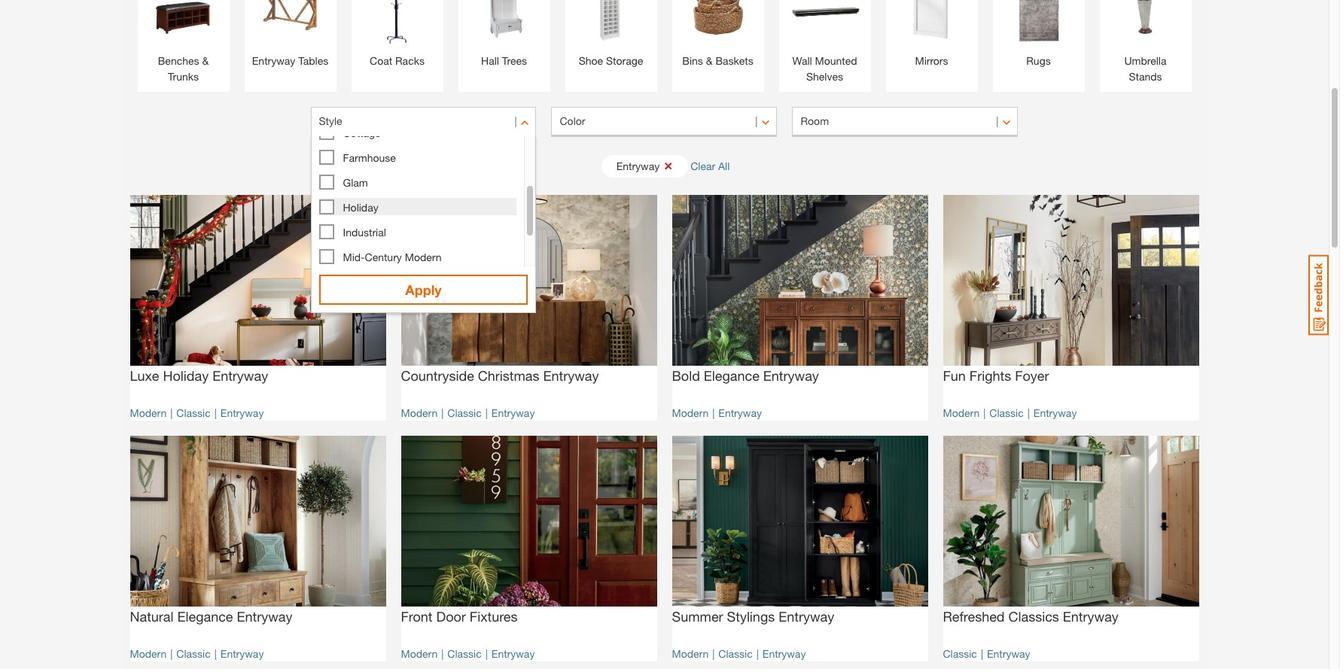 Task type: describe. For each thing, give the bounding box(es) containing it.
modern | classic | entryway for frights
[[943, 407, 1077, 419]]

hall
[[481, 54, 499, 67]]

modern for fun frights foyer
[[943, 407, 980, 419]]

bold
[[672, 367, 700, 384]]

rugs image
[[1000, 0, 1077, 49]]

entryway inside 'link'
[[212, 367, 268, 384]]

shoe storage image
[[573, 0, 649, 49]]

modern for luxe holiday entryway
[[130, 407, 167, 419]]

classic link for elegance
[[176, 647, 211, 660]]

entryway inside "link"
[[763, 367, 819, 384]]

rugs
[[1027, 54, 1051, 67]]

stylings
[[727, 608, 775, 625]]

farmhouse
[[343, 152, 396, 164]]

classic for stylings
[[719, 647, 753, 660]]

modern link for fun
[[943, 407, 980, 419]]

storage
[[606, 54, 643, 67]]

fun frights foyer
[[943, 367, 1049, 384]]

modern link for front
[[401, 647, 438, 660]]

classic link for holiday
[[176, 407, 211, 419]]

benches & trunks link
[[145, 0, 222, 84]]

entryway link for luxe holiday entryway
[[221, 407, 264, 419]]

bins & baskets image
[[680, 0, 756, 49]]

coat racks link
[[359, 0, 436, 69]]

cottage
[[343, 127, 381, 140]]

glam
[[343, 176, 368, 189]]

room
[[801, 114, 829, 127]]

wall mounted shelves image
[[787, 0, 863, 49]]

hall trees
[[481, 54, 527, 67]]

luxe holiday entryway link
[[130, 366, 386, 398]]

modern up apply
[[405, 251, 442, 263]]

modern | classic | entryway for christmas
[[401, 407, 535, 419]]

color
[[560, 114, 585, 127]]

baskets
[[716, 54, 754, 67]]

refreshed
[[943, 608, 1005, 625]]

feedback link image
[[1309, 255, 1329, 336]]

classic link down refreshed
[[943, 647, 977, 660]]

elegance for bold
[[704, 367, 760, 384]]

modern link for bold
[[672, 407, 709, 419]]

summer
[[672, 608, 723, 625]]

classic link for frights
[[990, 407, 1024, 419]]

entryway link for fun frights foyer
[[1034, 407, 1077, 419]]

classic for elegance
[[176, 647, 211, 660]]

fixtures
[[470, 608, 518, 625]]

tables
[[298, 54, 328, 67]]

benches
[[158, 54, 199, 67]]

hall trees link
[[466, 0, 543, 69]]

natural
[[130, 608, 174, 625]]

mounted
[[815, 54, 857, 67]]

stretchy image image for luxe holiday entryway
[[130, 195, 386, 366]]

mid-
[[343, 251, 365, 263]]

bins & baskets
[[682, 54, 754, 67]]

modern link for summer
[[672, 647, 709, 660]]

luxe holiday entryway
[[130, 367, 268, 384]]

stretchy image image for summer stylings entryway
[[672, 436, 928, 607]]

entryway link down "refreshed classics entryway" at bottom right
[[987, 647, 1031, 660]]

0 vertical spatial holiday
[[343, 201, 379, 214]]

trees
[[502, 54, 527, 67]]

bins
[[682, 54, 703, 67]]

clear all
[[691, 159, 730, 172]]

coat racks
[[370, 54, 425, 67]]

modern | classic | entryway for stylings
[[672, 647, 806, 660]]

wall mounted shelves
[[793, 54, 857, 83]]

door
[[436, 608, 466, 625]]

rugs link
[[1000, 0, 1077, 69]]

classic link for stylings
[[719, 647, 753, 660]]

stretchy image image for fun frights foyer
[[943, 195, 1199, 366]]

modern | entryway
[[672, 407, 762, 419]]



Task type: locate. For each thing, give the bounding box(es) containing it.
entryway tables image
[[252, 0, 329, 49]]

classic link down front door fixtures
[[448, 647, 482, 660]]

entryway link
[[221, 407, 264, 419], [492, 407, 535, 419], [719, 407, 762, 419], [1034, 407, 1077, 419], [221, 647, 264, 660], [492, 647, 535, 660], [763, 647, 806, 660], [987, 647, 1031, 660]]

bold elegance entryway link
[[672, 366, 928, 398]]

hall trees image
[[466, 0, 543, 49]]

entryway link down countryside christmas entryway link
[[492, 407, 535, 419]]

mirrors link
[[893, 0, 970, 69]]

& for bins
[[706, 54, 713, 67]]

wall
[[793, 54, 812, 67]]

modern | classic | entryway for door
[[401, 647, 535, 660]]

wall mounted shelves link
[[787, 0, 863, 84]]

classic
[[176, 407, 211, 419], [448, 407, 482, 419], [990, 407, 1024, 419], [176, 647, 211, 660], [448, 647, 482, 660], [719, 647, 753, 660], [943, 647, 977, 660]]

frights
[[970, 367, 1011, 384]]

classics
[[1009, 608, 1059, 625]]

shoe storage link
[[573, 0, 649, 69]]

stretchy image image for natural elegance entryway
[[130, 436, 386, 607]]

& inside benches & trunks
[[202, 54, 209, 67]]

classic down countryside
[[448, 407, 482, 419]]

entryway link down summer stylings entryway link
[[763, 647, 806, 660]]

classic link for door
[[448, 647, 482, 660]]

mid-century modern
[[343, 251, 442, 263]]

modern link down bold
[[672, 407, 709, 419]]

stretchy image image for front door fixtures
[[401, 436, 657, 607]]

umbrella stands image
[[1107, 0, 1184, 49]]

0 horizontal spatial elegance
[[177, 608, 233, 625]]

modern for front door fixtures
[[401, 647, 438, 660]]

summer stylings entryway link
[[672, 607, 928, 638]]

natural elegance entryway
[[130, 608, 293, 625]]

benches & trunks
[[158, 54, 209, 83]]

modern link down natural
[[130, 647, 167, 660]]

elegance
[[704, 367, 760, 384], [177, 608, 233, 625]]

countryside christmas entryway
[[401, 367, 599, 384]]

classic link for christmas
[[448, 407, 482, 419]]

modern down front
[[401, 647, 438, 660]]

umbrella
[[1125, 54, 1167, 67]]

classic for frights
[[990, 407, 1024, 419]]

holiday inside 'link'
[[163, 367, 209, 384]]

coat
[[370, 54, 392, 67]]

natural elegance entryway link
[[130, 607, 386, 638]]

modern link down fun
[[943, 407, 980, 419]]

trunks
[[168, 70, 199, 83]]

modern link for luxe
[[130, 407, 167, 419]]

shoe
[[579, 54, 603, 67]]

classic for christmas
[[448, 407, 482, 419]]

classic link
[[176, 407, 211, 419], [448, 407, 482, 419], [990, 407, 1024, 419], [176, 647, 211, 660], [448, 647, 482, 660], [719, 647, 753, 660], [943, 647, 977, 660]]

entryway
[[252, 54, 295, 67], [616, 159, 660, 172], [212, 367, 268, 384], [543, 367, 599, 384], [763, 367, 819, 384], [221, 407, 264, 419], [492, 407, 535, 419], [719, 407, 762, 419], [1034, 407, 1077, 419], [237, 608, 293, 625], [779, 608, 834, 625], [1063, 608, 1119, 625], [221, 647, 264, 660], [492, 647, 535, 660], [763, 647, 806, 660], [987, 647, 1031, 660]]

refreshed classics entryway link
[[943, 607, 1199, 638]]

modern
[[405, 251, 442, 263], [130, 407, 167, 419], [401, 407, 438, 419], [672, 407, 709, 419], [943, 407, 980, 419], [130, 647, 167, 660], [401, 647, 438, 660], [672, 647, 709, 660]]

elegance inside "link"
[[704, 367, 760, 384]]

entryway tables
[[252, 54, 328, 67]]

clear all button
[[691, 152, 730, 180]]

1 vertical spatial elegance
[[177, 608, 233, 625]]

entryway button
[[601, 155, 688, 177]]

entryway link down bold elegance entryway at right bottom
[[719, 407, 762, 419]]

countryside
[[401, 367, 474, 384]]

clear
[[691, 159, 715, 172]]

classic link down stylings at right bottom
[[719, 647, 753, 660]]

0 horizontal spatial holiday
[[163, 367, 209, 384]]

entryway link down natural elegance entryway link
[[221, 647, 264, 660]]

stands
[[1129, 70, 1162, 83]]

luxe
[[130, 367, 159, 384]]

& right benches
[[202, 54, 209, 67]]

classic down luxe holiday entryway
[[176, 407, 211, 419]]

modern link down countryside
[[401, 407, 438, 419]]

entryway link for summer stylings entryway
[[763, 647, 806, 660]]

room button
[[793, 107, 1018, 137]]

classic link down fun frights foyer
[[990, 407, 1024, 419]]

modern | classic | entryway down luxe holiday entryway
[[130, 407, 264, 419]]

all
[[718, 159, 730, 172]]

mirrors image
[[893, 0, 970, 49]]

entryway link for front door fixtures
[[492, 647, 535, 660]]

modern for natural elegance entryway
[[130, 647, 167, 660]]

color button
[[552, 107, 777, 137]]

modern down summer
[[672, 647, 709, 660]]

classic link down luxe holiday entryway
[[176, 407, 211, 419]]

style
[[319, 114, 342, 127]]

umbrella stands link
[[1107, 0, 1184, 84]]

1 vertical spatial holiday
[[163, 367, 209, 384]]

modern link down the luxe
[[130, 407, 167, 419]]

classic down refreshed
[[943, 647, 977, 660]]

holiday up industrial
[[343, 201, 379, 214]]

classic down front door fixtures
[[448, 647, 482, 660]]

industrial
[[343, 226, 386, 239]]

modern | classic | entryway down stylings at right bottom
[[672, 647, 806, 660]]

apply button
[[319, 275, 528, 305]]

& for benches
[[202, 54, 209, 67]]

classic down natural elegance entryway
[[176, 647, 211, 660]]

classic for holiday
[[176, 407, 211, 419]]

modern down bold
[[672, 407, 709, 419]]

modern down countryside
[[401, 407, 438, 419]]

apply
[[405, 282, 442, 298]]

modern for summer stylings entryway
[[672, 647, 709, 660]]

stretchy image image
[[130, 195, 386, 366], [401, 195, 657, 366], [672, 195, 928, 366], [943, 195, 1199, 366], [130, 436, 386, 607], [401, 436, 657, 607], [672, 436, 928, 607], [943, 436, 1199, 607]]

modern | classic | entryway down natural elegance entryway
[[130, 647, 264, 660]]

refreshed classics entryway
[[943, 608, 1119, 625]]

1 horizontal spatial &
[[706, 54, 713, 67]]

modern link for countryside
[[401, 407, 438, 419]]

entryway link down front door fixtures link
[[492, 647, 535, 660]]

umbrella stands
[[1125, 54, 1167, 83]]

entryway tables link
[[252, 0, 329, 69]]

benches & trunks image
[[145, 0, 222, 49]]

countryside christmas entryway link
[[401, 366, 657, 398]]

classic down fun frights foyer
[[990, 407, 1024, 419]]

0 horizontal spatial &
[[202, 54, 209, 67]]

shelves
[[806, 70, 843, 83]]

mirrors
[[915, 54, 948, 67]]

coat racks image
[[359, 0, 436, 49]]

entryway link down luxe holiday entryway 'link'
[[221, 407, 264, 419]]

entryway link for countryside christmas entryway
[[492, 407, 535, 419]]

|
[[170, 407, 173, 419], [214, 407, 217, 419], [441, 407, 444, 419], [485, 407, 488, 419], [713, 407, 715, 419], [984, 407, 986, 419], [1028, 407, 1030, 419], [170, 647, 173, 660], [214, 647, 217, 660], [441, 647, 444, 660], [485, 647, 488, 660], [713, 647, 715, 660], [757, 647, 759, 660], [981, 647, 983, 660]]

front door fixtures link
[[401, 607, 657, 638]]

&
[[202, 54, 209, 67], [706, 54, 713, 67]]

classic link down natural elegance entryway
[[176, 647, 211, 660]]

bins & baskets link
[[680, 0, 756, 69]]

shoe storage
[[579, 54, 643, 67]]

front
[[401, 608, 433, 625]]

century
[[365, 251, 402, 263]]

modern | classic | entryway for elegance
[[130, 647, 264, 660]]

stretchy image image for countryside christmas entryway
[[401, 195, 657, 366]]

foyer
[[1015, 367, 1049, 384]]

modern link for natural
[[130, 647, 167, 660]]

modern down fun
[[943, 407, 980, 419]]

entryway link for natural elegance entryway
[[221, 647, 264, 660]]

modern link down front
[[401, 647, 438, 660]]

fun
[[943, 367, 966, 384]]

& right bins
[[706, 54, 713, 67]]

classic for door
[[448, 647, 482, 660]]

2 & from the left
[[706, 54, 713, 67]]

modern down natural
[[130, 647, 167, 660]]

classic down stylings at right bottom
[[719, 647, 753, 660]]

modern | classic | entryway for holiday
[[130, 407, 264, 419]]

1 & from the left
[[202, 54, 209, 67]]

classic link down countryside
[[448, 407, 482, 419]]

fun frights foyer link
[[943, 366, 1199, 398]]

christmas
[[478, 367, 540, 384]]

stretchy image image for bold elegance entryway
[[672, 195, 928, 366]]

elegance right natural
[[177, 608, 233, 625]]

modern | classic | entryway down front door fixtures
[[401, 647, 535, 660]]

summer stylings entryway
[[672, 608, 834, 625]]

stretchy image image for refreshed classics entryway
[[943, 436, 1199, 607]]

bold elegance entryway
[[672, 367, 819, 384]]

elegance for natural
[[177, 608, 233, 625]]

entryway link down fun frights foyer link
[[1034, 407, 1077, 419]]

1 horizontal spatial holiday
[[343, 201, 379, 214]]

classic | entryway
[[943, 647, 1031, 660]]

modern down the luxe
[[130, 407, 167, 419]]

modern link down summer
[[672, 647, 709, 660]]

modern | classic | entryway down fun frights foyer
[[943, 407, 1077, 419]]

front door fixtures
[[401, 608, 518, 625]]

modern for countryside christmas entryway
[[401, 407, 438, 419]]

holiday right the luxe
[[163, 367, 209, 384]]

0 vertical spatial elegance
[[704, 367, 760, 384]]

entryway inside button
[[616, 159, 660, 172]]

modern link
[[130, 407, 167, 419], [401, 407, 438, 419], [672, 407, 709, 419], [943, 407, 980, 419], [130, 647, 167, 660], [401, 647, 438, 660], [672, 647, 709, 660]]

modern | classic | entryway down countryside
[[401, 407, 535, 419]]

racks
[[395, 54, 425, 67]]

1 horizontal spatial elegance
[[704, 367, 760, 384]]

holiday
[[343, 201, 379, 214], [163, 367, 209, 384]]

modern | classic | entryway
[[130, 407, 264, 419], [401, 407, 535, 419], [943, 407, 1077, 419], [130, 647, 264, 660], [401, 647, 535, 660], [672, 647, 806, 660]]

elegance up "modern | entryway"
[[704, 367, 760, 384]]



Task type: vqa. For each thing, say whether or not it's contained in the screenshot.
lbs.
no



